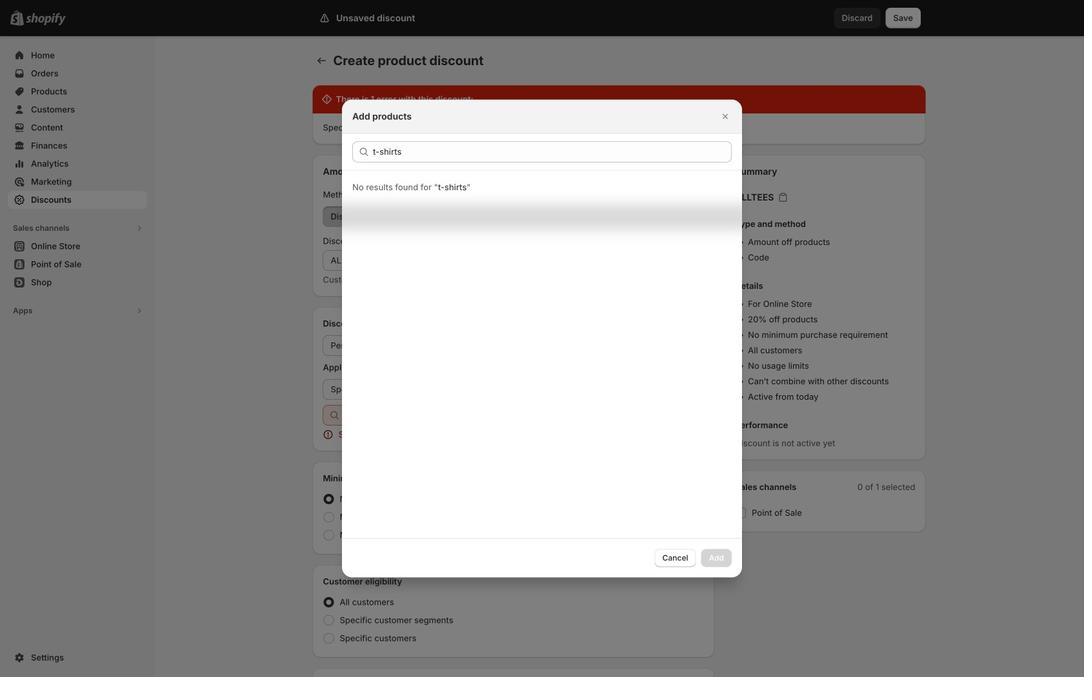 Task type: locate. For each thing, give the bounding box(es) containing it.
dialog
[[0, 100, 1084, 578]]

Search products text field
[[373, 142, 732, 162]]



Task type: describe. For each thing, give the bounding box(es) containing it.
shopify image
[[26, 13, 66, 26]]



